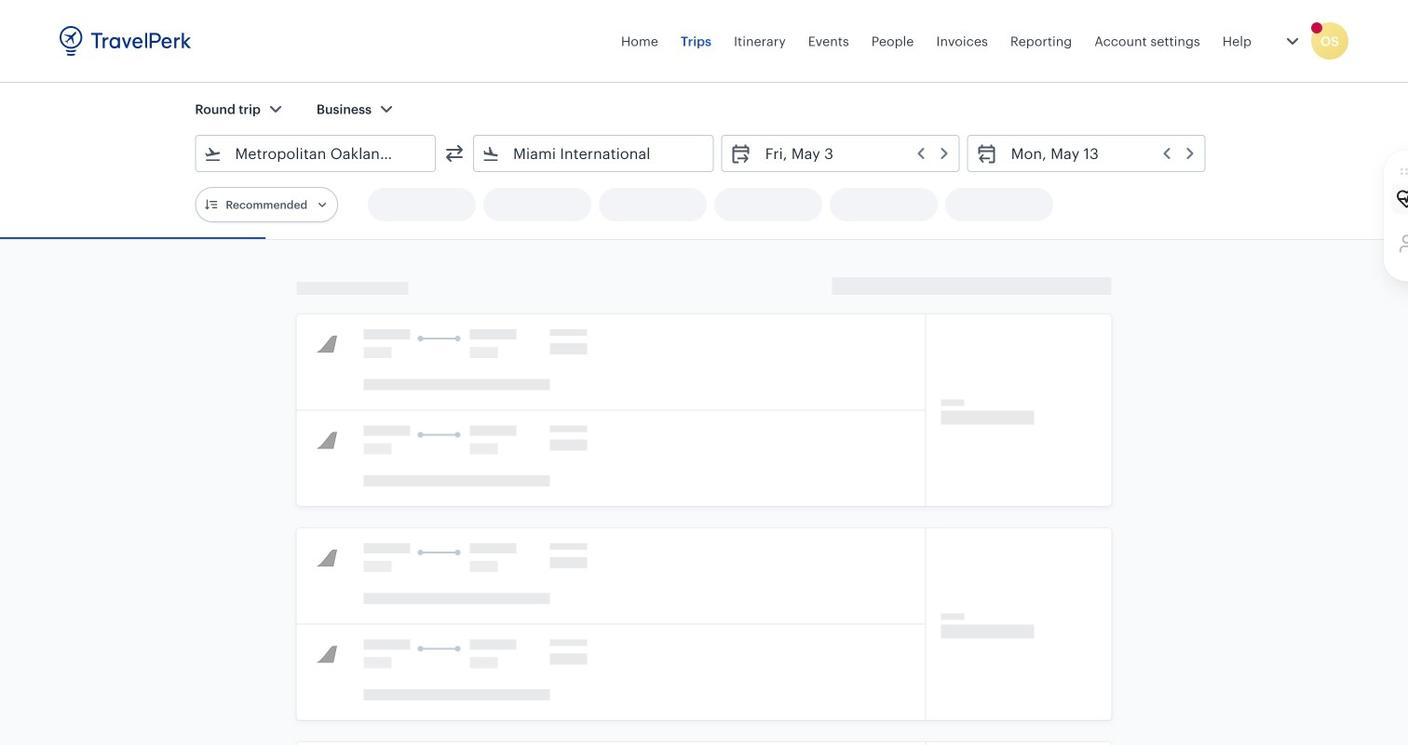Task type: locate. For each thing, give the bounding box(es) containing it.
From search field
[[222, 139, 411, 169]]



Task type: describe. For each thing, give the bounding box(es) containing it.
Return field
[[998, 139, 1197, 169]]

To search field
[[500, 139, 689, 169]]

Depart field
[[752, 139, 951, 169]]



Task type: vqa. For each thing, say whether or not it's contained in the screenshot.
To SEARCH FIELD
yes



